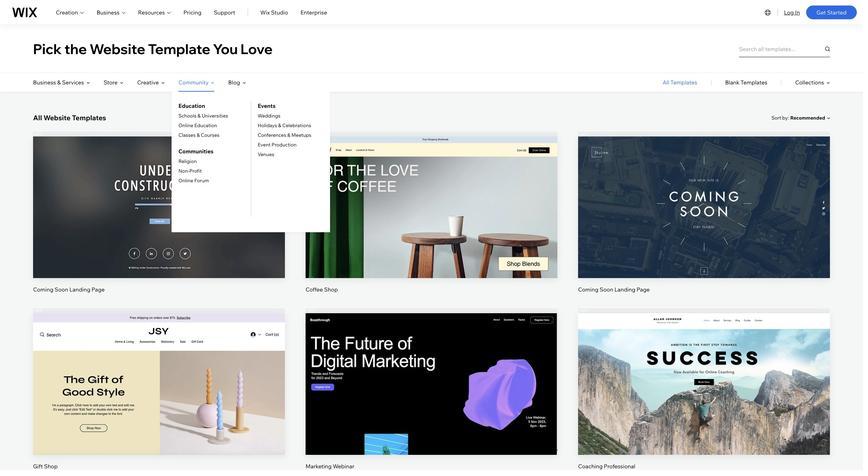 Task type: locate. For each thing, give the bounding box(es) containing it.
all website templates - marketing webinar image
[[306, 313, 558, 455]]

wix studio
[[260, 9, 288, 16]]

coming soon landing page group
[[33, 132, 285, 293], [579, 132, 831, 293]]

all
[[663, 79, 670, 86], [33, 113, 42, 122]]

coaching professional group
[[579, 309, 831, 470]]

1 horizontal spatial all
[[663, 79, 670, 86]]

& up conferences & meetups link
[[278, 122, 281, 129]]

shop right gift
[[44, 463, 58, 470]]

all website templates - coaching professional image
[[579, 313, 831, 455]]

forum
[[194, 178, 209, 184]]

0 horizontal spatial coming soon landing page group
[[33, 132, 285, 293]]

support
[[214, 9, 235, 16]]

events weddings holidays & celebrations conferences & meetups event production venues
[[258, 102, 312, 158]]

landing
[[69, 286, 90, 293], [615, 286, 636, 293]]

2 page from the left
[[637, 286, 650, 293]]

view inside coaching professional group
[[698, 394, 711, 401]]

None search field
[[740, 41, 831, 57]]

page for 1st coming soon landing page group from the right
[[637, 286, 650, 293]]

recommended
[[791, 115, 826, 121]]

online down non-
[[179, 178, 193, 184]]

1 page from the left
[[92, 286, 105, 293]]

business inside categories by subject 'element'
[[33, 79, 56, 86]]

1 horizontal spatial soon
[[600, 286, 614, 293]]

edit inside coaching professional group
[[699, 371, 710, 377]]

all templates link
[[663, 73, 698, 92]]

online education link
[[179, 122, 217, 129]]

1 horizontal spatial coming soon landing page group
[[579, 132, 831, 293]]

website
[[90, 40, 145, 57], [44, 113, 71, 122]]

view for all website templates - coffee shop image
[[425, 217, 438, 224]]

edit button inside coaching professional group
[[688, 366, 721, 382]]

shop for coffee shop
[[324, 286, 338, 293]]

online inside the education schools & universities online education classes & courses
[[179, 122, 193, 129]]

enterprise link
[[301, 8, 327, 16]]

0 vertical spatial shop
[[324, 286, 338, 293]]

soon
[[55, 286, 68, 293], [600, 286, 614, 293]]

generic categories element
[[663, 73, 831, 92]]

coming soon landing page
[[33, 286, 105, 293], [579, 286, 650, 293]]

coming
[[33, 286, 53, 293], [579, 286, 599, 293]]

creative
[[137, 79, 159, 86]]

view button inside coffee shop group
[[415, 212, 448, 229]]

in
[[796, 9, 800, 16]]

edit inside gift shop group
[[154, 371, 164, 377]]

production
[[272, 142, 297, 148]]

shop
[[324, 286, 338, 293], [44, 463, 58, 470]]

templates
[[671, 79, 698, 86], [741, 79, 768, 86], [72, 113, 106, 122]]

shop right 'coffee'
[[324, 286, 338, 293]]

edit inside marketing webinar group
[[427, 371, 437, 377]]

1 vertical spatial website
[[44, 113, 71, 122]]

0 horizontal spatial website
[[44, 113, 71, 122]]

1 vertical spatial online
[[179, 178, 193, 184]]

coffee
[[306, 286, 323, 293]]

online up the classes
[[179, 122, 193, 129]]

1 horizontal spatial landing
[[615, 286, 636, 293]]

1 horizontal spatial coming soon landing page
[[579, 286, 650, 293]]

0 horizontal spatial business
[[33, 79, 56, 86]]

0 vertical spatial online
[[179, 122, 193, 129]]

resources button
[[138, 8, 171, 16]]

view inside gift shop group
[[153, 394, 165, 401]]

edit button inside gift shop group
[[143, 366, 175, 382]]

0 horizontal spatial shop
[[44, 463, 58, 470]]

edit inside coffee shop group
[[427, 194, 437, 201]]

business inside dropdown button
[[97, 9, 120, 16]]

0 horizontal spatial landing
[[69, 286, 90, 293]]

business button
[[97, 8, 126, 16]]

coaching
[[579, 463, 603, 470]]

gift shop group
[[33, 309, 285, 470]]

online inside the communities religion non-profit online forum
[[179, 178, 193, 184]]

coaching professional
[[579, 463, 636, 470]]

view for all website templates - coaching professional image
[[698, 394, 711, 401]]

1 online from the top
[[179, 122, 193, 129]]

1 all website templates - coming soon landing page image from the left
[[33, 137, 285, 278]]

0 horizontal spatial all website templates - coming soon landing page image
[[33, 137, 285, 278]]

venues
[[258, 151, 274, 158]]

2 all website templates - coming soon landing page image from the left
[[579, 137, 831, 278]]

view for all website templates - gift shop image
[[153, 394, 165, 401]]

view inside coffee shop group
[[425, 217, 438, 224]]

communities
[[179, 148, 214, 155]]

blog
[[228, 79, 240, 86]]

1 vertical spatial business
[[33, 79, 56, 86]]

2 landing from the left
[[615, 286, 636, 293]]

1 coming from the left
[[33, 286, 53, 293]]

0 horizontal spatial all
[[33, 113, 42, 122]]

online for education
[[179, 122, 193, 129]]

0 horizontal spatial page
[[92, 286, 105, 293]]

blank templates link
[[726, 73, 768, 92]]

creation
[[56, 9, 78, 16]]

categories by subject element
[[33, 73, 330, 232]]

business
[[97, 9, 120, 16], [33, 79, 56, 86]]

shop for gift shop
[[44, 463, 58, 470]]

conferences
[[258, 132, 286, 138]]

2 coming from the left
[[579, 286, 599, 293]]

communities religion non-profit online forum
[[179, 148, 214, 184]]

event
[[258, 142, 271, 148]]

2 online from the top
[[179, 178, 193, 184]]

1 horizontal spatial shop
[[324, 286, 338, 293]]

events link
[[258, 102, 276, 110]]

studio
[[271, 9, 288, 16]]

0 horizontal spatial coming soon landing page
[[33, 286, 105, 293]]

1 vertical spatial shop
[[44, 463, 58, 470]]

all website templates - coming soon landing page image
[[33, 137, 285, 278], [579, 137, 831, 278]]

business & services
[[33, 79, 84, 86]]

edit button inside coffee shop group
[[415, 189, 448, 205]]

0 horizontal spatial coming
[[33, 286, 53, 293]]

view button for all website templates - coaching professional image
[[688, 389, 721, 406]]

view button
[[143, 212, 175, 229], [415, 212, 448, 229], [688, 212, 721, 229], [143, 389, 175, 406], [688, 389, 721, 406]]

1 horizontal spatial coming
[[579, 286, 599, 293]]

1 horizontal spatial all website templates - coming soon landing page image
[[579, 137, 831, 278]]

log in
[[785, 9, 800, 16]]

classes
[[179, 132, 196, 138]]

view button for all website templates - coffee shop image
[[415, 212, 448, 229]]

business for business & services
[[33, 79, 56, 86]]

2 soon from the left
[[600, 286, 614, 293]]

all website templates - coffee shop image
[[306, 137, 558, 278]]

edit
[[154, 194, 164, 201], [427, 194, 437, 201], [699, 194, 710, 201], [154, 371, 164, 377], [427, 371, 437, 377], [699, 371, 710, 377]]

love
[[241, 40, 273, 57]]

1 horizontal spatial website
[[90, 40, 145, 57]]

education up schools
[[179, 102, 205, 109]]

all inside all templates link
[[663, 79, 670, 86]]

marketing webinar
[[306, 463, 355, 470]]

religion link
[[179, 158, 197, 164]]

1 landing from the left
[[69, 286, 90, 293]]

1 horizontal spatial page
[[637, 286, 650, 293]]

all for all website templates
[[33, 113, 42, 122]]

0 vertical spatial all
[[663, 79, 670, 86]]

1 vertical spatial all
[[33, 113, 42, 122]]

collections
[[796, 79, 825, 86]]

0 horizontal spatial soon
[[55, 286, 68, 293]]

1 horizontal spatial templates
[[671, 79, 698, 86]]

webinar
[[333, 463, 355, 470]]

log
[[785, 9, 794, 16]]

started
[[828, 9, 847, 16]]

1 soon from the left
[[55, 286, 68, 293]]

view
[[153, 217, 165, 224], [425, 217, 438, 224], [698, 217, 711, 224], [153, 394, 165, 401], [698, 394, 711, 401]]

community
[[179, 79, 209, 86]]

landing for 1st coming soon landing page group from the right
[[615, 286, 636, 293]]

0 vertical spatial business
[[97, 9, 120, 16]]

you
[[213, 40, 238, 57]]

all website templates - coming soon landing page image for first coming soon landing page group
[[33, 137, 285, 278]]

&
[[57, 79, 61, 86], [198, 113, 201, 119], [278, 122, 281, 129], [197, 132, 200, 138], [287, 132, 291, 138]]

edit button for coffee shop group
[[415, 189, 448, 205]]

1 coming soon landing page from the left
[[33, 286, 105, 293]]

view button inside gift shop group
[[143, 389, 175, 406]]

wix studio link
[[260, 8, 288, 16]]

edit button for gift shop group
[[143, 366, 175, 382]]

professional
[[604, 463, 636, 470]]

page
[[92, 286, 105, 293], [637, 286, 650, 293]]

holidays
[[258, 122, 277, 129]]

get started
[[817, 9, 847, 16]]

edit button inside marketing webinar group
[[415, 366, 448, 382]]

1 horizontal spatial business
[[97, 9, 120, 16]]

coffee shop
[[306, 286, 338, 293]]

edit for first coming soon landing page group
[[154, 194, 164, 201]]

online
[[179, 122, 193, 129], [179, 178, 193, 184]]

edit button for coaching professional group
[[688, 366, 721, 382]]

2 horizontal spatial templates
[[741, 79, 768, 86]]

all website templates
[[33, 113, 106, 122]]

edit for marketing webinar group
[[427, 371, 437, 377]]

wix
[[260, 9, 270, 16]]

get
[[817, 9, 827, 16]]

education down the schools & universities link on the left of page
[[194, 122, 217, 129]]

education
[[179, 102, 205, 109], [194, 122, 217, 129]]

events
[[258, 102, 276, 109]]

view button inside coaching professional group
[[688, 389, 721, 406]]

pick the website template you love
[[33, 40, 273, 57]]

edit for coaching professional group
[[699, 371, 710, 377]]

weddings
[[258, 113, 281, 119]]

templates for all templates
[[671, 79, 698, 86]]



Task type: describe. For each thing, give the bounding box(es) containing it.
& left services
[[57, 79, 61, 86]]

& down holidays & celebrations link
[[287, 132, 291, 138]]

edit button for marketing webinar group
[[415, 366, 448, 382]]

by:
[[783, 115, 790, 121]]

marketing webinar group
[[306, 309, 558, 470]]

holidays & celebrations link
[[258, 122, 311, 129]]

coffee shop group
[[306, 132, 558, 293]]

blank templates
[[726, 79, 768, 86]]

services
[[62, 79, 84, 86]]

business for business
[[97, 9, 120, 16]]

all website templates - coming soon landing page image for 1st coming soon landing page group from the right
[[579, 137, 831, 278]]

get started link
[[807, 5, 857, 19]]

universities
[[202, 113, 228, 119]]

categories. use the left and right arrow keys to navigate the menu element
[[0, 73, 864, 232]]

store
[[104, 79, 118, 86]]

landing for first coming soon landing page group
[[69, 286, 90, 293]]

education link
[[179, 102, 205, 110]]

template
[[148, 40, 210, 57]]

venues link
[[258, 151, 274, 158]]

edit for gift shop group
[[154, 371, 164, 377]]

gift shop
[[33, 463, 58, 470]]

weddings link
[[258, 113, 281, 119]]

sort
[[772, 115, 782, 121]]

education schools & universities online education classes & courses
[[179, 102, 228, 138]]

all templates
[[663, 79, 698, 86]]

communities link
[[179, 147, 214, 155]]

2 coming soon landing page group from the left
[[579, 132, 831, 293]]

non-profit link
[[179, 168, 202, 174]]

0 vertical spatial education
[[179, 102, 205, 109]]

the
[[64, 40, 87, 57]]

& down online education link on the top of page
[[197, 132, 200, 138]]

edit for 1st coming soon landing page group from the right
[[699, 194, 710, 201]]

classes & courses link
[[179, 132, 220, 138]]

view button for all website templates - gift shop image
[[143, 389, 175, 406]]

online for communities
[[179, 178, 193, 184]]

non-
[[179, 168, 190, 174]]

celebrations
[[282, 122, 311, 129]]

templates for blank templates
[[741, 79, 768, 86]]

enterprise
[[301, 9, 327, 16]]

0 vertical spatial website
[[90, 40, 145, 57]]

blank
[[726, 79, 740, 86]]

1 coming soon landing page group from the left
[[33, 132, 285, 293]]

marketing
[[306, 463, 332, 470]]

profit
[[190, 168, 202, 174]]

pick
[[33, 40, 62, 57]]

gift
[[33, 463, 43, 470]]

& up online education link on the top of page
[[198, 113, 201, 119]]

pricing link
[[184, 8, 202, 16]]

pricing
[[184, 9, 202, 16]]

log in link
[[785, 8, 800, 16]]

courses
[[201, 132, 220, 138]]

resources
[[138, 9, 165, 16]]

edit for coffee shop group
[[427, 194, 437, 201]]

all website templates - gift shop image
[[33, 313, 285, 455]]

schools
[[179, 113, 197, 119]]

2 coming soon landing page from the left
[[579, 286, 650, 293]]

religion
[[179, 158, 197, 164]]

creation button
[[56, 8, 84, 16]]

1 vertical spatial education
[[194, 122, 217, 129]]

conferences & meetups link
[[258, 132, 312, 138]]

support link
[[214, 8, 235, 16]]

Search search field
[[740, 41, 831, 57]]

language selector, english selected image
[[764, 8, 772, 16]]

meetups
[[292, 132, 312, 138]]

event production link
[[258, 142, 297, 148]]

all for all templates
[[663, 79, 670, 86]]

schools & universities link
[[179, 113, 228, 119]]

sort by:
[[772, 115, 790, 121]]

0 horizontal spatial templates
[[72, 113, 106, 122]]

online forum link
[[179, 178, 209, 184]]

page for first coming soon landing page group
[[92, 286, 105, 293]]



Task type: vqa. For each thing, say whether or not it's contained in the screenshot.
The Language Selector, English Selected icon
yes



